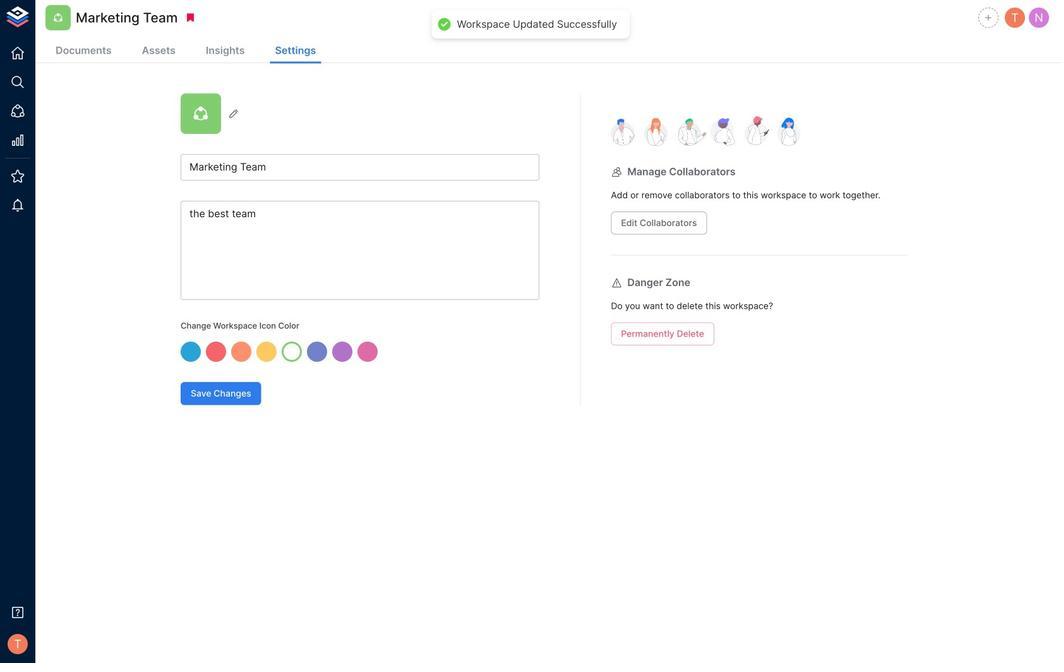 Task type: locate. For each thing, give the bounding box(es) containing it.
status
[[457, 18, 617, 31]]



Task type: vqa. For each thing, say whether or not it's contained in the screenshot.
Status
yes



Task type: describe. For each thing, give the bounding box(es) containing it.
remove bookmark image
[[185, 12, 196, 23]]

Workspace notes are visible to all members and guests. text field
[[181, 201, 539, 300]]

Workspace Name text field
[[181, 154, 539, 181]]



